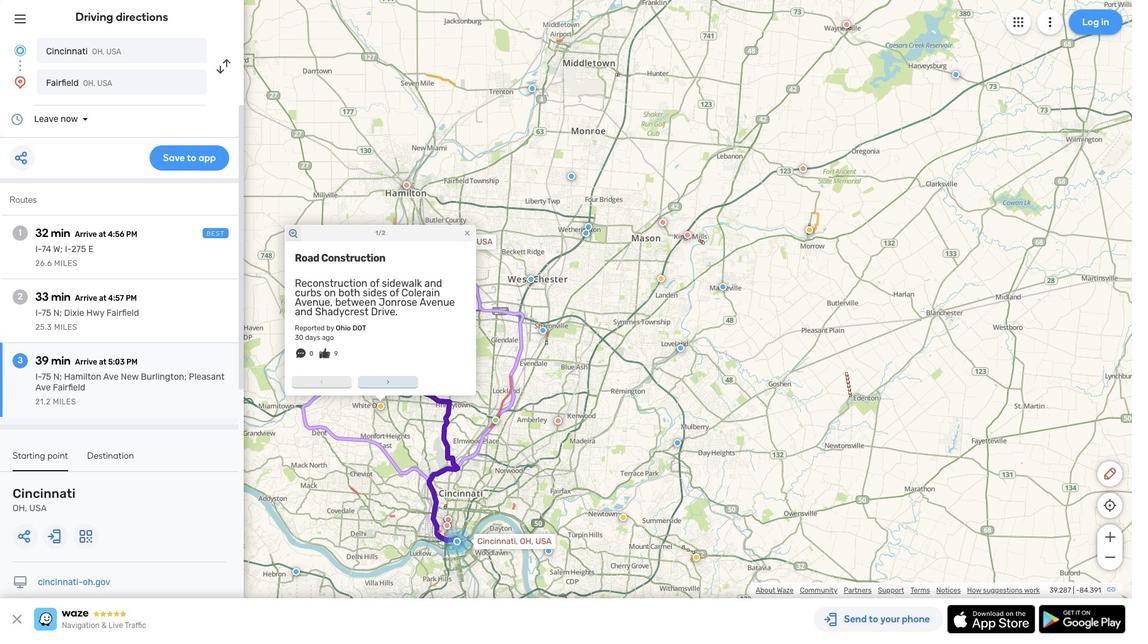 Task type: vqa. For each thing, say whether or not it's contained in the screenshot.
75 related to 33
yes



Task type: describe. For each thing, give the bounding box(es) containing it.
both
[[339, 287, 360, 299]]

miles for 32 min
[[54, 259, 77, 268]]

21.2
[[35, 397, 51, 406]]

i-74 w; i-275 e 26.6 miles
[[35, 244, 94, 268]]

avenue
[[420, 296, 455, 308]]

navigation & live traffic
[[62, 621, 146, 630]]

32
[[35, 226, 49, 240]]

3
[[18, 355, 23, 366]]

1
[[19, 227, 22, 238]]

-
[[1077, 586, 1080, 595]]

starting
[[13, 450, 45, 461]]

1 horizontal spatial hazard image
[[693, 553, 701, 561]]

1 vertical spatial and
[[295, 306, 313, 318]]

leave now
[[34, 114, 78, 124]]

i-75 n; hamilton ave new burlington; pleasant ave fairfield 21.2 miles
[[35, 372, 225, 406]]

destination button
[[87, 450, 134, 470]]

sidewalk
[[382, 277, 422, 289]]

support
[[879, 586, 905, 595]]

0
[[310, 350, 314, 358]]

×
[[465, 227, 470, 239]]

i- for 32 min
[[35, 244, 42, 255]]

dixie
[[64, 308, 84, 318]]

at for 32 min
[[99, 230, 106, 239]]

0 vertical spatial cincinnati oh, usa
[[46, 46, 121, 57]]

zoom in image
[[1103, 529, 1119, 545]]

4:57
[[108, 294, 124, 303]]

fairfield, oh, usa
[[427, 237, 493, 246]]

75 for 33
[[41, 308, 51, 318]]

30
[[295, 334, 304, 342]]

i- right w;
[[65, 244, 71, 255]]

39.287 | -84.391
[[1050, 586, 1102, 595]]

about waze community partners support terms notices how suggestions work
[[756, 586, 1041, 595]]

sides
[[363, 287, 387, 299]]

partners
[[844, 586, 872, 595]]

4:56
[[108, 230, 124, 239]]

chevron left image
[[317, 377, 327, 387]]

x image
[[9, 612, 25, 627]]

pencil image
[[1103, 466, 1118, 481]]

0 vertical spatial and
[[425, 277, 443, 289]]

1 horizontal spatial road closed image
[[555, 417, 562, 425]]

2
[[18, 291, 23, 302]]

leave
[[34, 114, 58, 124]]

e
[[88, 244, 94, 255]]

1 vertical spatial cincinnati
[[13, 486, 76, 501]]

33
[[35, 290, 49, 304]]

hamilton
[[64, 372, 101, 382]]

w;
[[53, 244, 63, 255]]

about waze link
[[756, 586, 794, 595]]

link image
[[1107, 584, 1117, 595]]

suggestions
[[984, 586, 1023, 595]]

notices link
[[937, 586, 961, 595]]

84.391
[[1080, 586, 1102, 595]]

0 horizontal spatial hazard image
[[620, 514, 627, 521]]

construction
[[321, 252, 386, 264]]

how suggestions work link
[[968, 586, 1041, 595]]

fairfield oh, usa
[[46, 78, 112, 88]]

n; for 39
[[53, 372, 62, 382]]

jonrose
[[379, 296, 418, 308]]

275
[[71, 244, 86, 255]]

1 horizontal spatial of
[[390, 287, 399, 299]]

dot
[[353, 324, 367, 332]]

on
[[324, 287, 336, 299]]

curbs
[[295, 287, 322, 299]]

i- for 39 min
[[35, 372, 42, 382]]

clock image
[[9, 112, 25, 127]]

at for 39 min
[[99, 358, 107, 366]]

× link
[[462, 227, 473, 239]]

new
[[121, 372, 139, 382]]

min for 39 min
[[51, 354, 71, 368]]

1 vertical spatial cincinnati oh, usa
[[13, 486, 76, 514]]

chevron right image
[[383, 377, 393, 387]]

fairfield,
[[427, 237, 459, 246]]

26.6
[[35, 259, 52, 268]]

n; for 33
[[53, 308, 62, 318]]

starting point
[[13, 450, 68, 461]]

arrive for 39 min
[[75, 358, 97, 366]]

0 vertical spatial cincinnati
[[46, 46, 88, 57]]

navigation
[[62, 621, 100, 630]]

burlington;
[[141, 372, 187, 382]]

1/2
[[375, 229, 386, 237]]

0 vertical spatial fairfield
[[46, 78, 79, 88]]

39.287
[[1050, 586, 1072, 595]]

arrive for 33 min
[[75, 294, 97, 303]]

between
[[335, 296, 376, 308]]

25.3
[[35, 323, 52, 332]]

min for 33 min
[[51, 290, 71, 304]]

miles inside i-75 n; hamilton ave new burlington; pleasant ave fairfield 21.2 miles
[[53, 397, 76, 406]]

cincinnati, oh, usa
[[478, 536, 552, 546]]

routes
[[9, 195, 37, 205]]

39
[[35, 354, 49, 368]]

0 horizontal spatial ave
[[35, 382, 51, 393]]

reconstruction of sidewalk and curbs on both sides of colerain avenue, between jonrose avenue and shadycrest drive. reported by ohio dot 30 days ago
[[295, 277, 455, 342]]



Task type: locate. For each thing, give the bounding box(es) containing it.
2 vertical spatial min
[[51, 354, 71, 368]]

of up the between
[[370, 277, 380, 289]]

arrive inside 39 min arrive at 5:03 pm
[[75, 358, 97, 366]]

road closed image
[[843, 21, 851, 28], [800, 165, 807, 172], [660, 219, 667, 226], [684, 231, 692, 239], [445, 516, 452, 523], [444, 522, 451, 529]]

i- up 25.3 on the left of the page
[[35, 308, 42, 318]]

arrive inside 33 min arrive at 4:57 pm
[[75, 294, 97, 303]]

colerain
[[402, 287, 440, 299]]

at left 4:56
[[99, 230, 106, 239]]

miles right 21.2
[[53, 397, 76, 406]]

miles down dixie
[[54, 323, 77, 332]]

ave up 21.2
[[35, 382, 51, 393]]

terms
[[911, 586, 931, 595]]

1 horizontal spatial ave
[[103, 372, 119, 382]]

miles inside i-74 w; i-275 e 26.6 miles
[[54, 259, 77, 268]]

now
[[61, 114, 78, 124]]

0 vertical spatial pm
[[126, 230, 137, 239]]

directions
[[116, 10, 168, 24]]

0 horizontal spatial of
[[370, 277, 380, 289]]

33 min arrive at 4:57 pm
[[35, 290, 137, 304]]

location image
[[13, 75, 28, 90]]

2 at from the top
[[99, 294, 107, 303]]

2 arrive from the top
[[75, 294, 97, 303]]

at inside 32 min arrive at 4:56 pm
[[99, 230, 106, 239]]

community link
[[800, 586, 838, 595]]

3 arrive from the top
[[75, 358, 97, 366]]

75 inside i-75 n; hamilton ave new burlington; pleasant ave fairfield 21.2 miles
[[41, 372, 51, 382]]

39 min arrive at 5:03 pm
[[35, 354, 138, 368]]

fairfield down the 4:57 at the top
[[107, 308, 139, 318]]

cincinnati up fairfield oh, usa
[[46, 46, 88, 57]]

1 vertical spatial 75
[[41, 372, 51, 382]]

arrive inside 32 min arrive at 4:56 pm
[[75, 230, 97, 239]]

cincinnati down "starting point" button
[[13, 486, 76, 501]]

ave
[[103, 372, 119, 382], [35, 382, 51, 393]]

75 inside i-75 n; dixie hwy fairfield 25.3 miles
[[41, 308, 51, 318]]

n; inside i-75 n; dixie hwy fairfield 25.3 miles
[[53, 308, 62, 318]]

1 vertical spatial arrive
[[75, 294, 97, 303]]

|
[[1074, 586, 1075, 595]]

fairfield inside i-75 n; hamilton ave new burlington; pleasant ave fairfield 21.2 miles
[[53, 382, 85, 393]]

75 up 25.3 on the left of the page
[[41, 308, 51, 318]]

usa inside fairfield oh, usa
[[97, 79, 112, 88]]

2 75 from the top
[[41, 372, 51, 382]]

best
[[207, 230, 225, 238]]

at for 33 min
[[99, 294, 107, 303]]

fairfield up leave now
[[46, 78, 79, 88]]

pm inside 39 min arrive at 5:03 pm
[[127, 358, 138, 366]]

2 n; from the top
[[53, 372, 62, 382]]

avenue,
[[295, 296, 333, 308]]

pm inside 32 min arrive at 4:56 pm
[[126, 230, 137, 239]]

1 vertical spatial hazard image
[[693, 553, 701, 561]]

ave down 5:03
[[103, 372, 119, 382]]

cincinnati-oh.gov
[[38, 577, 110, 588]]

74
[[41, 244, 51, 255]]

community
[[800, 586, 838, 595]]

hazard image
[[806, 226, 814, 234], [658, 275, 665, 282]]

0 vertical spatial miles
[[54, 259, 77, 268]]

cincinnati
[[46, 46, 88, 57], [13, 486, 76, 501]]

at left the 4:57 at the top
[[99, 294, 107, 303]]

pm for 32 min
[[126, 230, 137, 239]]

1 vertical spatial hazard image
[[658, 275, 665, 282]]

and up the avenue
[[425, 277, 443, 289]]

1 vertical spatial road closed image
[[555, 417, 562, 425]]

2 vertical spatial miles
[[53, 397, 76, 406]]

1 vertical spatial miles
[[54, 323, 77, 332]]

at left 5:03
[[99, 358, 107, 366]]

road construction
[[295, 252, 386, 264]]

min right the 39
[[51, 354, 71, 368]]

n; inside i-75 n; hamilton ave new burlington; pleasant ave fairfield 21.2 miles
[[53, 372, 62, 382]]

0 vertical spatial hazard image
[[806, 226, 814, 234]]

min up w;
[[51, 226, 70, 240]]

min right 33
[[51, 290, 71, 304]]

how
[[968, 586, 982, 595]]

notices
[[937, 586, 961, 595]]

hwy
[[86, 308, 104, 318]]

waze
[[778, 586, 794, 595]]

partners link
[[844, 586, 872, 595]]

pm right the 4:57 at the top
[[126, 294, 137, 303]]

75
[[41, 308, 51, 318], [41, 372, 51, 382]]

of right sides
[[390, 287, 399, 299]]

cincinnati,
[[478, 536, 518, 546]]

1 75 from the top
[[41, 308, 51, 318]]

arrive up the hamilton at the left bottom
[[75, 358, 97, 366]]

i- inside i-75 n; dixie hwy fairfield 25.3 miles
[[35, 308, 42, 318]]

1 at from the top
[[99, 230, 106, 239]]

arrive up e
[[75, 230, 97, 239]]

i- up 26.6
[[35, 244, 42, 255]]

fairfield down 39 min arrive at 5:03 pm
[[53, 382, 85, 393]]

75 down the 39
[[41, 372, 51, 382]]

i- down the 39
[[35, 372, 42, 382]]

terms link
[[911, 586, 931, 595]]

usa
[[106, 47, 121, 56], [97, 79, 112, 88], [477, 237, 493, 246], [29, 503, 47, 514], [536, 536, 552, 546]]

32 min arrive at 4:56 pm
[[35, 226, 137, 240]]

cincinnati oh, usa up fairfield oh, usa
[[46, 46, 121, 57]]

computer image
[[13, 575, 28, 590]]

0 vertical spatial n;
[[53, 308, 62, 318]]

pm right 4:56
[[126, 230, 137, 239]]

road closed image
[[403, 181, 411, 189], [555, 417, 562, 425]]

pm for 39 min
[[127, 358, 138, 366]]

i-
[[35, 244, 42, 255], [65, 244, 71, 255], [35, 308, 42, 318], [35, 372, 42, 382]]

2 vertical spatial at
[[99, 358, 107, 366]]

75 for 39
[[41, 372, 51, 382]]

i-75 n; dixie hwy fairfield 25.3 miles
[[35, 308, 139, 332]]

arrive up hwy
[[75, 294, 97, 303]]

0 vertical spatial 75
[[41, 308, 51, 318]]

and up reported
[[295, 306, 313, 318]]

pm inside 33 min arrive at 4:57 pm
[[126, 294, 137, 303]]

days
[[305, 334, 321, 342]]

oh,
[[92, 47, 104, 56], [83, 79, 95, 88], [461, 237, 475, 246], [13, 503, 27, 514], [520, 536, 534, 546]]

at inside 39 min arrive at 5:03 pm
[[99, 358, 107, 366]]

hazard image
[[620, 514, 627, 521], [693, 553, 701, 561]]

arrive
[[75, 230, 97, 239], [75, 294, 97, 303], [75, 358, 97, 366]]

cincinnati-oh.gov link
[[38, 577, 110, 588]]

1 arrive from the top
[[75, 230, 97, 239]]

traffic
[[125, 621, 146, 630]]

reported
[[295, 324, 325, 332]]

starting point button
[[13, 450, 68, 471]]

1 vertical spatial at
[[99, 294, 107, 303]]

by
[[327, 324, 334, 332]]

pm
[[126, 230, 137, 239], [126, 294, 137, 303], [127, 358, 138, 366]]

about
[[756, 586, 776, 595]]

work
[[1025, 586, 1041, 595]]

destination
[[87, 450, 134, 461]]

0 vertical spatial hazard image
[[620, 514, 627, 521]]

pm for 33 min
[[126, 294, 137, 303]]

cincinnati-
[[38, 577, 83, 588]]

reconstruction
[[295, 277, 368, 289]]

shadycrest
[[315, 306, 369, 318]]

2 vertical spatial arrive
[[75, 358, 97, 366]]

n;
[[53, 308, 62, 318], [53, 372, 62, 382]]

1 vertical spatial fairfield
[[107, 308, 139, 318]]

at inside 33 min arrive at 4:57 pm
[[99, 294, 107, 303]]

5:03
[[108, 358, 125, 366]]

miles inside i-75 n; dixie hwy fairfield 25.3 miles
[[54, 323, 77, 332]]

ago
[[322, 334, 334, 342]]

live
[[109, 621, 123, 630]]

n; left the hamilton at the left bottom
[[53, 372, 62, 382]]

3 at from the top
[[99, 358, 107, 366]]

point
[[48, 450, 68, 461]]

1 horizontal spatial and
[[425, 277, 443, 289]]

n; left dixie
[[53, 308, 62, 318]]

1 vertical spatial pm
[[126, 294, 137, 303]]

0 vertical spatial road closed image
[[403, 181, 411, 189]]

fairfield
[[46, 78, 79, 88], [107, 308, 139, 318], [53, 382, 85, 393]]

ohio
[[336, 324, 351, 332]]

1 horizontal spatial hazard image
[[806, 226, 814, 234]]

min for 32 min
[[51, 226, 70, 240]]

driving
[[76, 10, 113, 24]]

police image
[[529, 85, 536, 92], [585, 223, 593, 231], [528, 275, 535, 283], [720, 283, 727, 291], [540, 327, 547, 334], [677, 344, 685, 352], [293, 568, 300, 576]]

chit chat image
[[492, 416, 500, 424]]

miles for 33 min
[[54, 323, 77, 332]]

0 vertical spatial min
[[51, 226, 70, 240]]

pm up new
[[127, 358, 138, 366]]

1 vertical spatial min
[[51, 290, 71, 304]]

drive.
[[371, 306, 398, 318]]

pleasant
[[189, 372, 225, 382]]

i- for 33 min
[[35, 308, 42, 318]]

fairfield inside i-75 n; dixie hwy fairfield 25.3 miles
[[107, 308, 139, 318]]

road
[[295, 252, 319, 264]]

1 vertical spatial n;
[[53, 372, 62, 382]]

cincinnati oh, usa down "starting point" button
[[13, 486, 76, 514]]

police image
[[953, 71, 960, 78], [568, 172, 576, 180], [583, 229, 590, 237], [674, 439, 682, 447], [545, 547, 553, 555]]

0 vertical spatial arrive
[[75, 230, 97, 239]]

oh, inside fairfield oh, usa
[[83, 79, 95, 88]]

0 horizontal spatial road closed image
[[403, 181, 411, 189]]

arrive for 32 min
[[75, 230, 97, 239]]

i- inside i-75 n; hamilton ave new burlington; pleasant ave fairfield 21.2 miles
[[35, 372, 42, 382]]

current location image
[[13, 43, 28, 58]]

0 horizontal spatial hazard image
[[658, 275, 665, 282]]

2 vertical spatial fairfield
[[53, 382, 85, 393]]

driving directions
[[76, 10, 168, 24]]

oh.gov
[[83, 577, 110, 588]]

0 horizontal spatial and
[[295, 306, 313, 318]]

min
[[51, 226, 70, 240], [51, 290, 71, 304], [51, 354, 71, 368]]

9
[[334, 350, 338, 358]]

zoom out image
[[1103, 550, 1119, 565]]

miles down w;
[[54, 259, 77, 268]]

1 n; from the top
[[53, 308, 62, 318]]

0 vertical spatial at
[[99, 230, 106, 239]]

support link
[[879, 586, 905, 595]]

2 vertical spatial pm
[[127, 358, 138, 366]]

cincinnati oh, usa
[[46, 46, 121, 57], [13, 486, 76, 514]]



